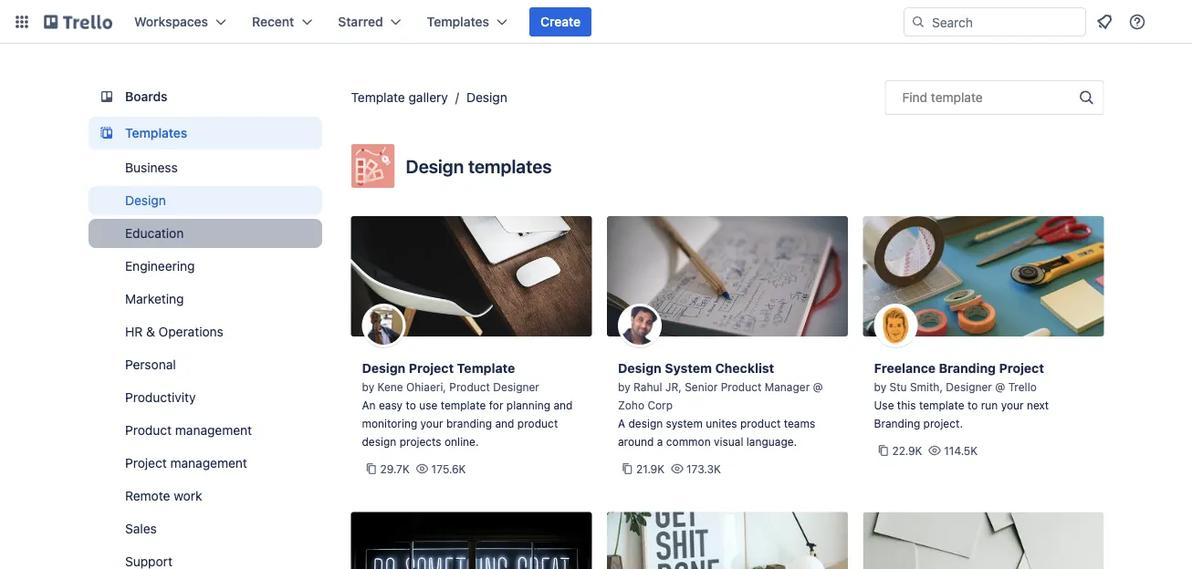 Task type: locate. For each thing, give the bounding box(es) containing it.
by for design project template
[[362, 381, 375, 394]]

2 to from the left
[[968, 399, 978, 412]]

and right 'planning'
[[554, 399, 573, 412]]

unites
[[706, 417, 738, 430]]

design inside design project template by kene ohiaeri, product designer an easy to use template for planning and monitoring your branding and product design projects online.
[[362, 361, 406, 376]]

templates
[[427, 14, 490, 29], [125, 126, 187, 141]]

by left stu on the right bottom of the page
[[874, 381, 887, 394]]

2 designer from the left
[[946, 381, 993, 394]]

your
[[1001, 399, 1024, 412], [421, 417, 443, 430]]

education
[[125, 226, 183, 241]]

language.
[[747, 436, 797, 448]]

by up the zoho
[[618, 381, 631, 394]]

0 vertical spatial design
[[629, 417, 663, 430]]

0 vertical spatial and
[[554, 399, 573, 412]]

product
[[518, 417, 558, 430], [741, 417, 781, 430]]

starred button
[[327, 7, 412, 37]]

@ right manager
[[813, 381, 823, 394]]

template gallery
[[351, 90, 448, 105]]

1 horizontal spatial templates
[[427, 14, 490, 29]]

1 horizontal spatial by
[[618, 381, 631, 394]]

designer
[[493, 381, 540, 394], [946, 381, 993, 394]]

templates up gallery
[[427, 14, 490, 29]]

template left gallery
[[351, 90, 405, 105]]

0 vertical spatial design link
[[467, 90, 507, 105]]

freelance branding project by stu smith, designer @ trello use this template to run your next branding project.
[[874, 361, 1049, 430]]

work
[[173, 489, 202, 504]]

by
[[362, 381, 375, 394], [618, 381, 631, 394], [874, 381, 887, 394]]

0 horizontal spatial @
[[813, 381, 823, 394]]

workspaces
[[134, 14, 208, 29]]

1 horizontal spatial design
[[629, 417, 663, 430]]

by up an
[[362, 381, 375, 394]]

remote work link
[[88, 482, 322, 511]]

1 vertical spatial design
[[362, 436, 397, 448]]

around
[[618, 436, 654, 448]]

zoho
[[618, 399, 645, 412]]

templates up business at top left
[[125, 126, 187, 141]]

management down productivity link
[[175, 423, 252, 438]]

branding up run
[[939, 361, 996, 376]]

design link down the business link
[[88, 186, 322, 216]]

by inside freelance branding project by stu smith, designer @ trello use this template to run your next branding project.
[[874, 381, 887, 394]]

business
[[125, 160, 177, 175]]

project up trello
[[999, 361, 1045, 376]]

0 vertical spatial templates
[[427, 14, 490, 29]]

product inside design project template by kene ohiaeri, product designer an easy to use template for planning and monitoring your branding and product design projects online.
[[450, 381, 490, 394]]

1 horizontal spatial product
[[450, 381, 490, 394]]

template
[[931, 90, 983, 105], [441, 399, 486, 412], [920, 399, 965, 412]]

by inside design system checklist by rahul jr, senior product manager @ zoho corp a design system unites product teams around a common visual language.
[[618, 381, 631, 394]]

engineering
[[125, 259, 195, 274]]

@
[[813, 381, 823, 394], [996, 381, 1006, 394]]

system
[[666, 417, 703, 430]]

0 horizontal spatial by
[[362, 381, 375, 394]]

manager
[[765, 381, 810, 394]]

1 horizontal spatial to
[[968, 399, 978, 412]]

online.
[[445, 436, 479, 448]]

project up ohiaeri,
[[409, 361, 454, 376]]

2 by from the left
[[618, 381, 631, 394]]

kene ohiaeri, product designer image
[[362, 304, 406, 348]]

hr & operations
[[125, 325, 223, 340]]

1 horizontal spatial product
[[741, 417, 781, 430]]

0 vertical spatial template
[[351, 90, 405, 105]]

1 vertical spatial management
[[170, 456, 247, 471]]

1 product from the left
[[518, 417, 558, 430]]

@ up run
[[996, 381, 1006, 394]]

design up rahul
[[618, 361, 662, 376]]

template inside design project template by kene ohiaeri, product designer an easy to use template for planning and monitoring your branding and product design projects online.
[[457, 361, 515, 376]]

product up for
[[450, 381, 490, 394]]

product inside design project template by kene ohiaeri, product designer an easy to use template for planning and monitoring your branding and product design projects online.
[[518, 417, 558, 430]]

to inside freelance branding project by stu smith, designer @ trello use this template to run your next branding project.
[[968, 399, 978, 412]]

product down checklist at the right bottom
[[721, 381, 762, 394]]

product
[[450, 381, 490, 394], [721, 381, 762, 394], [125, 423, 171, 438]]

apple lee (applelee29) image
[[1160, 11, 1182, 33]]

kene
[[378, 381, 403, 394]]

design link right gallery
[[467, 90, 507, 105]]

2 horizontal spatial product
[[721, 381, 762, 394]]

management down product management link
[[170, 456, 247, 471]]

common
[[667, 436, 711, 448]]

management for product management
[[175, 423, 252, 438]]

1 horizontal spatial project
[[409, 361, 454, 376]]

teams
[[784, 417, 816, 430]]

product down 'planning'
[[518, 417, 558, 430]]

product inside design system checklist by rahul jr, senior product manager @ zoho corp a design system unites product teams around a common visual language.
[[741, 417, 781, 430]]

22.9k
[[893, 445, 923, 458]]

personal link
[[88, 351, 322, 380]]

0 horizontal spatial your
[[421, 417, 443, 430]]

1 vertical spatial templates
[[125, 126, 187, 141]]

design down monitoring
[[362, 436, 397, 448]]

design icon image
[[351, 144, 395, 188]]

0 vertical spatial management
[[175, 423, 252, 438]]

rahul jr, senior product manager @ zoho corp image
[[618, 304, 662, 348]]

2 product from the left
[[741, 417, 781, 430]]

1 horizontal spatial design link
[[467, 90, 507, 105]]

0 horizontal spatial designer
[[493, 381, 540, 394]]

0 horizontal spatial templates
[[125, 126, 187, 141]]

3 by from the left
[[874, 381, 887, 394]]

this
[[898, 399, 916, 412]]

design up "around"
[[629, 417, 663, 430]]

branding down this
[[874, 417, 921, 430]]

1 horizontal spatial designer
[[946, 381, 993, 394]]

@ inside design system checklist by rahul jr, senior product manager @ zoho corp a design system unites product teams around a common visual language.
[[813, 381, 823, 394]]

template inside freelance branding project by stu smith, designer @ trello use this template to run your next branding project.
[[920, 399, 965, 412]]

design inside design system checklist by rahul jr, senior product manager @ zoho corp a design system unites product teams around a common visual language.
[[618, 361, 662, 376]]

2 horizontal spatial by
[[874, 381, 887, 394]]

product management link
[[88, 416, 322, 446]]

design
[[629, 417, 663, 430], [362, 436, 397, 448]]

0 vertical spatial your
[[1001, 399, 1024, 412]]

easy
[[379, 399, 403, 412]]

project up remote
[[125, 456, 166, 471]]

personal
[[125, 358, 176, 373]]

2 @ from the left
[[996, 381, 1006, 394]]

your down use
[[421, 417, 443, 430]]

design inside design project template by kene ohiaeri, product designer an easy to use template for planning and monitoring your branding and product design projects online.
[[362, 436, 397, 448]]

1 vertical spatial template
[[457, 361, 515, 376]]

find
[[903, 90, 928, 105]]

1 @ from the left
[[813, 381, 823, 394]]

template
[[351, 90, 405, 105], [457, 361, 515, 376]]

1 horizontal spatial branding
[[939, 361, 996, 376]]

template right find
[[931, 90, 983, 105]]

freelance
[[874, 361, 936, 376]]

0 horizontal spatial and
[[495, 417, 515, 430]]

1 by from the left
[[362, 381, 375, 394]]

management
[[175, 423, 252, 438], [170, 456, 247, 471]]

templates button
[[416, 7, 519, 37]]

branding
[[939, 361, 996, 376], [874, 417, 921, 430]]

template up for
[[457, 361, 515, 376]]

design up kene
[[362, 361, 406, 376]]

next
[[1027, 399, 1049, 412]]

0 horizontal spatial product
[[518, 417, 558, 430]]

design
[[467, 90, 507, 105], [406, 155, 464, 177], [125, 193, 166, 208], [362, 361, 406, 376], [618, 361, 662, 376]]

use
[[419, 399, 438, 412]]

template up project.
[[920, 399, 965, 412]]

1 vertical spatial and
[[495, 417, 515, 430]]

monitoring
[[362, 417, 418, 430]]

0 horizontal spatial design link
[[88, 186, 322, 216]]

0 horizontal spatial product
[[125, 423, 171, 438]]

by inside design project template by kene ohiaeri, product designer an easy to use template for planning and monitoring your branding and product design projects online.
[[362, 381, 375, 394]]

product up language. on the bottom right
[[741, 417, 781, 430]]

175.6k
[[432, 463, 466, 476]]

system
[[665, 361, 712, 376]]

and down for
[[495, 417, 515, 430]]

product down productivity
[[125, 423, 171, 438]]

1 to from the left
[[406, 399, 416, 412]]

1 horizontal spatial @
[[996, 381, 1006, 394]]

to
[[406, 399, 416, 412], [968, 399, 978, 412]]

2 horizontal spatial project
[[999, 361, 1045, 376]]

1 horizontal spatial your
[[1001, 399, 1024, 412]]

template up branding
[[441, 399, 486, 412]]

and
[[554, 399, 573, 412], [495, 417, 515, 430]]

project.
[[924, 417, 963, 430]]

designer up run
[[946, 381, 993, 394]]

templates
[[468, 155, 552, 177]]

1 horizontal spatial and
[[554, 399, 573, 412]]

0 horizontal spatial design
[[362, 436, 397, 448]]

recent button
[[241, 7, 324, 37]]

0 horizontal spatial branding
[[874, 417, 921, 430]]

by for freelance branding project
[[874, 381, 887, 394]]

1 horizontal spatial template
[[457, 361, 515, 376]]

management for project management
[[170, 456, 247, 471]]

0 horizontal spatial to
[[406, 399, 416, 412]]

to left run
[[968, 399, 978, 412]]

to left use
[[406, 399, 416, 412]]

design link
[[467, 90, 507, 105], [88, 186, 322, 216]]

designer up 'planning'
[[493, 381, 540, 394]]

1 designer from the left
[[493, 381, 540, 394]]

design right design icon
[[406, 155, 464, 177]]

for
[[489, 399, 504, 412]]

your down trello
[[1001, 399, 1024, 412]]

1 vertical spatial your
[[421, 417, 443, 430]]



Task type: vqa. For each thing, say whether or not it's contained in the screenshot.


Task type: describe. For each thing, give the bounding box(es) containing it.
boards link
[[88, 80, 322, 113]]

recent
[[252, 14, 294, 29]]

business link
[[88, 153, 322, 183]]

marketing link
[[88, 285, 322, 314]]

boards
[[125, 89, 167, 104]]

template board image
[[95, 122, 117, 144]]

remote work
[[125, 489, 202, 504]]

productivity
[[125, 390, 195, 405]]

rahul
[[634, 381, 663, 394]]

designer inside design project template by kene ohiaeri, product designer an easy to use template for planning and monitoring your branding and product design projects online.
[[493, 381, 540, 394]]

planning
[[507, 399, 551, 412]]

starred
[[338, 14, 383, 29]]

search image
[[911, 15, 926, 29]]

gallery
[[409, 90, 448, 105]]

ohiaeri,
[[406, 381, 446, 394]]

sales
[[125, 522, 156, 537]]

0 notifications image
[[1094, 11, 1116, 33]]

design system checklist by rahul jr, senior product manager @ zoho corp a design system unites product teams around a common visual language.
[[618, 361, 823, 448]]

1 vertical spatial design link
[[88, 186, 322, 216]]

use
[[874, 399, 894, 412]]

design for templates
[[406, 155, 464, 177]]

design right gallery
[[467, 90, 507, 105]]

project inside design project template by kene ohiaeri, product designer an easy to use template for planning and monitoring your branding and product design projects online.
[[409, 361, 454, 376]]

project management
[[125, 456, 247, 471]]

primary element
[[0, 0, 1193, 44]]

stu
[[890, 381, 907, 394]]

checklist
[[715, 361, 775, 376]]

your inside freelance branding project by stu smith, designer @ trello use this template to run your next branding project.
[[1001, 399, 1024, 412]]

branding
[[446, 417, 492, 430]]

1 vertical spatial branding
[[874, 417, 921, 430]]

114.5k
[[944, 445, 978, 458]]

sales link
[[88, 515, 322, 544]]

a
[[618, 417, 626, 430]]

Search field
[[926, 8, 1086, 36]]

template inside field
[[931, 90, 983, 105]]

0 vertical spatial branding
[[939, 361, 996, 376]]

your inside design project template by kene ohiaeri, product designer an easy to use template for planning and monitoring your branding and product design projects online.
[[421, 417, 443, 430]]

board image
[[95, 86, 117, 108]]

engineering link
[[88, 252, 322, 281]]

an
[[362, 399, 376, 412]]

design templates
[[406, 155, 552, 177]]

Find template field
[[885, 80, 1105, 115]]

jr,
[[666, 381, 682, 394]]

0 horizontal spatial project
[[125, 456, 166, 471]]

create button
[[530, 7, 592, 37]]

stu smith, designer @ trello image
[[874, 304, 918, 348]]

projects
[[400, 436, 442, 448]]

corp
[[648, 399, 673, 412]]

project management link
[[88, 449, 322, 479]]

a
[[657, 436, 663, 448]]

design inside design system checklist by rahul jr, senior product manager @ zoho corp a design system unites product teams around a common visual language.
[[629, 417, 663, 430]]

project inside freelance branding project by stu smith, designer @ trello use this template to run your next branding project.
[[999, 361, 1045, 376]]

marketing
[[125, 292, 184, 307]]

workspaces button
[[123, 7, 237, 37]]

templates inside 'templates' link
[[125, 126, 187, 141]]

productivity link
[[88, 384, 322, 413]]

templates link
[[88, 117, 322, 150]]

senior
[[685, 381, 718, 394]]

@ inside freelance branding project by stu smith, designer @ trello use this template to run your next branding project.
[[996, 381, 1006, 394]]

hr & operations link
[[88, 318, 322, 347]]

back to home image
[[44, 7, 112, 37]]

operations
[[158, 325, 223, 340]]

smith,
[[910, 381, 943, 394]]

29.7k
[[380, 463, 410, 476]]

remote
[[125, 489, 170, 504]]

hr
[[125, 325, 142, 340]]

design project template by kene ohiaeri, product designer an easy to use template for planning and monitoring your branding and product design projects online.
[[362, 361, 573, 448]]

&
[[146, 325, 155, 340]]

0 horizontal spatial template
[[351, 90, 405, 105]]

designer inside freelance branding project by stu smith, designer @ trello use this template to run your next branding project.
[[946, 381, 993, 394]]

template gallery link
[[351, 90, 448, 105]]

design for system
[[618, 361, 662, 376]]

run
[[981, 399, 998, 412]]

design for project
[[362, 361, 406, 376]]

by for design system checklist
[[618, 381, 631, 394]]

create
[[541, 14, 581, 29]]

trello
[[1009, 381, 1037, 394]]

to inside design project template by kene ohiaeri, product designer an easy to use template for planning and monitoring your branding and product design projects online.
[[406, 399, 416, 412]]

template inside design project template by kene ohiaeri, product designer an easy to use template for planning and monitoring your branding and product design projects online.
[[441, 399, 486, 412]]

visual
[[714, 436, 744, 448]]

education link
[[88, 219, 322, 248]]

find template
[[903, 90, 983, 105]]

templates inside templates dropdown button
[[427, 14, 490, 29]]

21.9k
[[637, 463, 665, 476]]

open information menu image
[[1129, 13, 1147, 31]]

product inside design system checklist by rahul jr, senior product manager @ zoho corp a design system unites product teams around a common visual language.
[[721, 381, 762, 394]]

173.3k
[[687, 463, 721, 476]]

product management
[[125, 423, 252, 438]]

design down business at top left
[[125, 193, 166, 208]]



